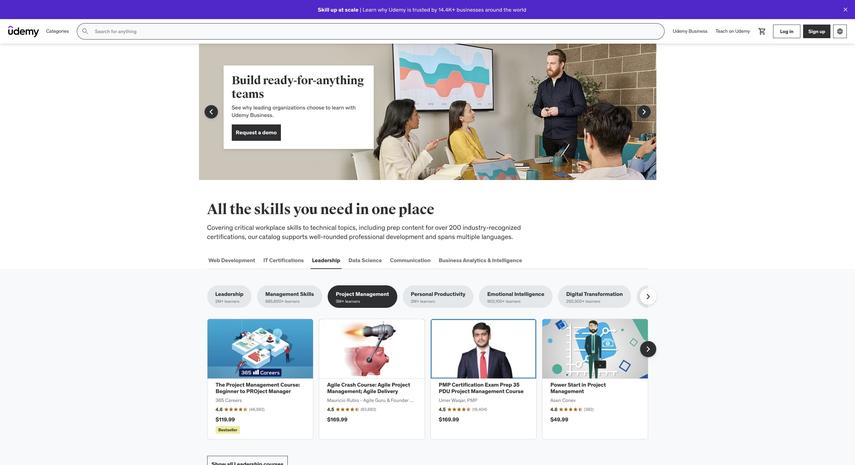 Task type: locate. For each thing, give the bounding box(es) containing it.
skills
[[254, 201, 291, 218], [287, 224, 301, 232]]

carousel element
[[199, 44, 656, 180], [207, 319, 656, 440]]

technical
[[310, 224, 337, 232]]

for-
[[297, 73, 316, 88]]

management
[[265, 291, 299, 298], [355, 291, 389, 298], [246, 382, 279, 388], [471, 388, 505, 395], [550, 388, 584, 395]]

build
[[232, 73, 261, 88]]

delivery
[[377, 388, 398, 395]]

5 learners from the left
[[506, 299, 521, 304]]

2m+ inside personal productivity 2m+ learners
[[411, 299, 419, 304]]

business down spans
[[439, 257, 462, 264]]

our
[[248, 233, 257, 241]]

course: right project
[[280, 382, 300, 388]]

web
[[208, 257, 220, 264]]

learn
[[332, 104, 344, 111]]

1 vertical spatial skills
[[287, 224, 301, 232]]

1 vertical spatial leadership
[[215, 291, 243, 298]]

2 horizontal spatial business
[[689, 28, 708, 34]]

learners inside management skills 885,600+ learners
[[285, 299, 300, 304]]

categories button
[[42, 23, 73, 40]]

management inside project management 3m+ learners
[[355, 291, 389, 298]]

manager
[[269, 388, 291, 395]]

need
[[320, 201, 353, 218]]

2 horizontal spatial to
[[326, 104, 331, 111]]

2m+
[[215, 299, 224, 304], [411, 299, 419, 304]]

agile
[[327, 382, 340, 388], [378, 382, 391, 388], [363, 388, 376, 395]]

all the skills you need in one place
[[207, 201, 434, 218]]

7 learners from the left
[[653, 299, 668, 304]]

see
[[232, 104, 241, 111]]

skills up supports
[[287, 224, 301, 232]]

0 vertical spatial intelligence
[[492, 257, 522, 264]]

6 learners from the left
[[586, 299, 601, 304]]

project inside the project management course: beginner to project manager
[[226, 382, 245, 388]]

0 vertical spatial business
[[689, 28, 708, 34]]

0 vertical spatial to
[[326, 104, 331, 111]]

scale
[[345, 6, 359, 13]]

in right log
[[789, 28, 794, 34]]

next image
[[639, 107, 649, 117], [643, 292, 654, 303], [643, 344, 654, 355]]

0 horizontal spatial in
[[356, 201, 369, 218]]

2 horizontal spatial in
[[789, 28, 794, 34]]

catalog
[[259, 233, 280, 241]]

business up 1m+
[[645, 291, 668, 298]]

learners inside personal productivity 2m+ learners
[[420, 299, 435, 304]]

0 vertical spatial in
[[789, 28, 794, 34]]

0 vertical spatial leadership
[[312, 257, 340, 264]]

1 vertical spatial to
[[303, 224, 309, 232]]

leadership inside "button"
[[312, 257, 340, 264]]

learners for digital transformation
[[586, 299, 601, 304]]

learners inside project management 3m+ learners
[[345, 299, 360, 304]]

udemy inside "teach on udemy" link
[[735, 28, 750, 34]]

1 vertical spatial up
[[820, 28, 825, 34]]

0 horizontal spatial course:
[[280, 382, 300, 388]]

skill
[[318, 6, 329, 13]]

1 horizontal spatial agile
[[363, 388, 376, 395]]

emotional intelligence 902,100+ learners
[[487, 291, 544, 304]]

1 vertical spatial why
[[242, 104, 252, 111]]

management;
[[327, 388, 362, 395]]

log in
[[780, 28, 794, 34]]

1 horizontal spatial the
[[504, 6, 512, 13]]

power
[[550, 382, 567, 388]]

business inside business analytics & intelligence 'button'
[[439, 257, 462, 264]]

2 vertical spatial next image
[[643, 344, 654, 355]]

2 horizontal spatial agile
[[378, 382, 391, 388]]

to left learn
[[326, 104, 331, 111]]

0 horizontal spatial business
[[439, 257, 462, 264]]

project inside agile crash course: agile project management; agile delivery
[[392, 382, 410, 388]]

well-
[[309, 233, 323, 241]]

sign up link
[[803, 25, 831, 38]]

learners
[[225, 299, 239, 304], [285, 299, 300, 304], [345, 299, 360, 304], [420, 299, 435, 304], [506, 299, 521, 304], [586, 299, 601, 304], [653, 299, 668, 304]]

power start in project management link
[[550, 382, 606, 395]]

business analytics & intelligence
[[439, 257, 522, 264]]

leadership inside topic filters element
[[215, 291, 243, 298]]

request a demo
[[236, 129, 277, 136]]

1 horizontal spatial 2m+
[[411, 299, 419, 304]]

demo
[[262, 129, 277, 136]]

1 horizontal spatial course:
[[357, 382, 377, 388]]

transformation
[[584, 291, 623, 298]]

1 horizontal spatial up
[[820, 28, 825, 34]]

project management 3m+ learners
[[336, 291, 389, 304]]

why inside build ready-for-anything teams see why leading organizations choose to learn with udemy business.
[[242, 104, 252, 111]]

to inside covering critical workplace skills to technical topics, including prep content for over 200 industry-recognized certifications, our catalog supports well-rounded professional development and spans multiple languages.
[[303, 224, 309, 232]]

up left at at left top
[[331, 6, 337, 13]]

to up supports
[[303, 224, 309, 232]]

up right sign
[[820, 28, 825, 34]]

to left project
[[240, 388, 245, 395]]

around
[[485, 6, 502, 13]]

0 vertical spatial why
[[378, 6, 387, 13]]

3 learners from the left
[[345, 299, 360, 304]]

it
[[263, 257, 268, 264]]

0 horizontal spatial up
[[331, 6, 337, 13]]

why right see
[[242, 104, 252, 111]]

on
[[729, 28, 734, 34]]

personal
[[411, 291, 433, 298]]

learners inside business strategy 1m+ learners
[[653, 299, 668, 304]]

the up critical
[[230, 201, 251, 218]]

management inside the project management course: beginner to project manager
[[246, 382, 279, 388]]

leadership for leadership
[[312, 257, 340, 264]]

intelligence
[[492, 257, 522, 264], [514, 291, 544, 298]]

in up including
[[356, 201, 369, 218]]

course: right crash
[[357, 382, 377, 388]]

1 vertical spatial the
[[230, 201, 251, 218]]

development
[[221, 257, 255, 264]]

2 vertical spatial in
[[582, 382, 586, 388]]

recognized
[[489, 224, 521, 232]]

0 horizontal spatial the
[[230, 201, 251, 218]]

0 vertical spatial up
[[331, 6, 337, 13]]

0 horizontal spatial leadership
[[215, 291, 243, 298]]

business
[[689, 28, 708, 34], [439, 257, 462, 264], [645, 291, 668, 298]]

at
[[338, 6, 344, 13]]

1 learners from the left
[[225, 299, 239, 304]]

learners inside digital transformation 250,300+ learners
[[586, 299, 601, 304]]

business left teach
[[689, 28, 708, 34]]

leadership down rounded
[[312, 257, 340, 264]]

0 horizontal spatial to
[[240, 388, 245, 395]]

2 course: from the left
[[357, 382, 377, 388]]

request
[[236, 129, 257, 136]]

udemy
[[389, 6, 406, 13], [673, 28, 688, 34], [735, 28, 750, 34], [232, 112, 249, 119]]

critical
[[235, 224, 254, 232]]

strategy
[[669, 291, 691, 298]]

project inside power start in project management
[[587, 382, 606, 388]]

1 vertical spatial in
[[356, 201, 369, 218]]

leadership down web development button
[[215, 291, 243, 298]]

industry-
[[463, 224, 489, 232]]

intelligence right & on the right bottom of page
[[492, 257, 522, 264]]

the left world on the right of the page
[[504, 6, 512, 13]]

1 course: from the left
[[280, 382, 300, 388]]

0 horizontal spatial why
[[242, 104, 252, 111]]

previous image
[[206, 107, 217, 117]]

course
[[506, 388, 524, 395]]

2 vertical spatial business
[[645, 291, 668, 298]]

business inside business strategy 1m+ learners
[[645, 291, 668, 298]]

supports
[[282, 233, 308, 241]]

data
[[348, 257, 360, 264]]

topics,
[[338, 224, 357, 232]]

science
[[362, 257, 382, 264]]

2 learners from the left
[[285, 299, 300, 304]]

leadership
[[312, 257, 340, 264], [215, 291, 243, 298]]

why for teams
[[242, 104, 252, 111]]

udemy business
[[673, 28, 708, 34]]

project
[[336, 291, 354, 298], [226, 382, 245, 388], [392, 382, 410, 388], [587, 382, 606, 388], [451, 388, 470, 395]]

intelligence right emotional
[[514, 291, 544, 298]]

is
[[407, 6, 411, 13]]

2 2m+ from the left
[[411, 299, 419, 304]]

up for skill
[[331, 6, 337, 13]]

1 vertical spatial carousel element
[[207, 319, 656, 440]]

2 vertical spatial to
[[240, 388, 245, 395]]

1 vertical spatial intelligence
[[514, 291, 544, 298]]

1 horizontal spatial leadership
[[312, 257, 340, 264]]

in right start
[[582, 382, 586, 388]]

to inside build ready-for-anything teams see why leading organizations choose to learn with udemy business.
[[326, 104, 331, 111]]

in
[[789, 28, 794, 34], [356, 201, 369, 218], [582, 382, 586, 388]]

35
[[513, 382, 520, 388]]

skills up 'workplace'
[[254, 201, 291, 218]]

certification
[[452, 382, 484, 388]]

1 horizontal spatial why
[[378, 6, 387, 13]]

beginner
[[216, 388, 239, 395]]

1 horizontal spatial business
[[645, 291, 668, 298]]

business strategy 1m+ learners
[[645, 291, 691, 304]]

0 horizontal spatial agile
[[327, 382, 340, 388]]

1 vertical spatial business
[[439, 257, 462, 264]]

pdu
[[439, 388, 450, 395]]

power start in project management
[[550, 382, 606, 395]]

it certifications
[[263, 257, 304, 264]]

0 horizontal spatial 2m+
[[215, 299, 224, 304]]

0 vertical spatial carousel element
[[199, 44, 656, 180]]

1 horizontal spatial in
[[582, 382, 586, 388]]

next image inside topic filters element
[[643, 292, 654, 303]]

learners inside emotional intelligence 902,100+ learners
[[506, 299, 521, 304]]

1 horizontal spatial to
[[303, 224, 309, 232]]

analytics
[[463, 257, 486, 264]]

digital
[[566, 291, 583, 298]]

course: inside agile crash course: agile project management; agile delivery
[[357, 382, 377, 388]]

pmp certification exam prep 35 pdu project management course
[[439, 382, 524, 395]]

1 2m+ from the left
[[215, 299, 224, 304]]

why right learn on the top left of the page
[[378, 6, 387, 13]]

1 vertical spatial next image
[[643, 292, 654, 303]]

4 learners from the left
[[420, 299, 435, 304]]

management inside power start in project management
[[550, 388, 584, 395]]



Task type: describe. For each thing, give the bounding box(es) containing it.
request a demo link
[[232, 125, 281, 141]]

and
[[426, 233, 436, 241]]

business for business strategy 1m+ learners
[[645, 291, 668, 298]]

the project management course: beginner to project manager
[[216, 382, 300, 395]]

teach
[[716, 28, 728, 34]]

anything
[[316, 73, 364, 88]]

you
[[293, 201, 318, 218]]

management inside management skills 885,600+ learners
[[265, 291, 299, 298]]

&
[[487, 257, 491, 264]]

up for sign
[[820, 28, 825, 34]]

by
[[431, 6, 437, 13]]

web development
[[208, 257, 255, 264]]

sign up
[[808, 28, 825, 34]]

languages.
[[482, 233, 513, 241]]

sign
[[808, 28, 819, 34]]

business.
[[250, 112, 274, 119]]

for
[[426, 224, 434, 232]]

the
[[216, 382, 225, 388]]

udemy inside udemy business link
[[673, 28, 688, 34]]

business analytics & intelligence button
[[437, 252, 523, 269]]

teach on udemy link
[[712, 23, 754, 40]]

covering critical workplace skills to technical topics, including prep content for over 200 industry-recognized certifications, our catalog supports well-rounded professional development and spans multiple languages.
[[207, 224, 521, 241]]

choose a language image
[[837, 28, 844, 35]]

business inside udemy business link
[[689, 28, 708, 34]]

one
[[372, 201, 396, 218]]

close image
[[842, 6, 849, 13]]

crash
[[341, 382, 356, 388]]

|
[[360, 6, 361, 13]]

spans
[[438, 233, 455, 241]]

udemy inside build ready-for-anything teams see why leading organizations choose to learn with udemy business.
[[232, 112, 249, 119]]

learners inside leadership 2m+ learners
[[225, 299, 239, 304]]

leading
[[253, 104, 271, 111]]

next image for carousel element containing the project management course: beginner to project manager
[[643, 344, 654, 355]]

3m+
[[336, 299, 344, 304]]

all
[[207, 201, 227, 218]]

intelligence inside 'button'
[[492, 257, 522, 264]]

learners for management skills
[[285, 299, 300, 304]]

carousel element containing the project management course: beginner to project manager
[[207, 319, 656, 440]]

multiple
[[457, 233, 480, 241]]

covering
[[207, 224, 233, 232]]

in inside power start in project management
[[582, 382, 586, 388]]

organizations
[[273, 104, 305, 111]]

shopping cart with 0 items image
[[758, 27, 766, 36]]

next image for topic filters element
[[643, 292, 654, 303]]

log
[[780, 28, 788, 34]]

professional
[[349, 233, 385, 241]]

902,100+
[[487, 299, 505, 304]]

2m+ inside leadership 2m+ learners
[[215, 299, 224, 304]]

exam
[[485, 382, 499, 388]]

teach on udemy
[[716, 28, 750, 34]]

digital transformation 250,300+ learners
[[566, 291, 623, 304]]

submit search image
[[81, 27, 90, 36]]

place
[[399, 201, 434, 218]]

businesses
[[457, 6, 484, 13]]

leadership for leadership 2m+ learners
[[215, 291, 243, 298]]

workplace
[[256, 224, 285, 232]]

learn
[[363, 6, 376, 13]]

agile crash course: agile project management; agile delivery
[[327, 382, 410, 395]]

Search for anything text field
[[94, 26, 656, 37]]

including
[[359, 224, 385, 232]]

trusted
[[412, 6, 430, 13]]

learners for business strategy
[[653, 299, 668, 304]]

agile crash course: agile project management; agile delivery link
[[327, 382, 410, 395]]

rounded
[[323, 233, 348, 241]]

project inside the pmp certification exam prep 35 pdu project management course
[[451, 388, 470, 395]]

leadership 2m+ learners
[[215, 291, 243, 304]]

teams
[[232, 87, 264, 101]]

with
[[345, 104, 356, 111]]

learners for project management
[[345, 299, 360, 304]]

management inside the pmp certification exam prep 35 pdu project management course
[[471, 388, 505, 395]]

to inside the project management course: beginner to project manager
[[240, 388, 245, 395]]

data science button
[[347, 252, 383, 269]]

start
[[568, 382, 580, 388]]

learners for personal productivity
[[420, 299, 435, 304]]

prep
[[500, 382, 512, 388]]

why for |
[[378, 6, 387, 13]]

data science
[[348, 257, 382, 264]]

project inside project management 3m+ learners
[[336, 291, 354, 298]]

carousel element containing build ready-for-anything teams
[[199, 44, 656, 180]]

200
[[449, 224, 461, 232]]

world
[[513, 6, 526, 13]]

0 vertical spatial skills
[[254, 201, 291, 218]]

personal productivity 2m+ learners
[[411, 291, 465, 304]]

course: inside the project management course: beginner to project manager
[[280, 382, 300, 388]]

skills inside covering critical workplace skills to technical topics, including prep content for over 200 industry-recognized certifications, our catalog supports well-rounded professional development and spans multiple languages.
[[287, 224, 301, 232]]

communication
[[390, 257, 431, 264]]

project
[[246, 388, 267, 395]]

intelligence inside emotional intelligence 902,100+ learners
[[514, 291, 544, 298]]

topic filters element
[[207, 286, 699, 308]]

productivity
[[434, 291, 465, 298]]

1m+
[[645, 299, 652, 304]]

885,600+
[[265, 299, 284, 304]]

leadership button
[[311, 252, 342, 269]]

development
[[386, 233, 424, 241]]

certifications
[[269, 257, 304, 264]]

build ready-for-anything teams see why leading organizations choose to learn with udemy business.
[[232, 73, 364, 119]]

ready-
[[263, 73, 297, 88]]

udemy image
[[8, 26, 39, 37]]

categories
[[46, 28, 69, 34]]

pmp
[[439, 382, 451, 388]]

emotional
[[487, 291, 513, 298]]

prep
[[387, 224, 400, 232]]

business for business analytics & intelligence
[[439, 257, 462, 264]]

skill up at scale | learn why udemy is trusted by 14.4k+ businesses around the world
[[318, 6, 526, 13]]

learners for emotional intelligence
[[506, 299, 521, 304]]

skills
[[300, 291, 314, 298]]

0 vertical spatial next image
[[639, 107, 649, 117]]

0 vertical spatial the
[[504, 6, 512, 13]]

management skills 885,600+ learners
[[265, 291, 314, 304]]



Task type: vqa. For each thing, say whether or not it's contained in the screenshot.
on
yes



